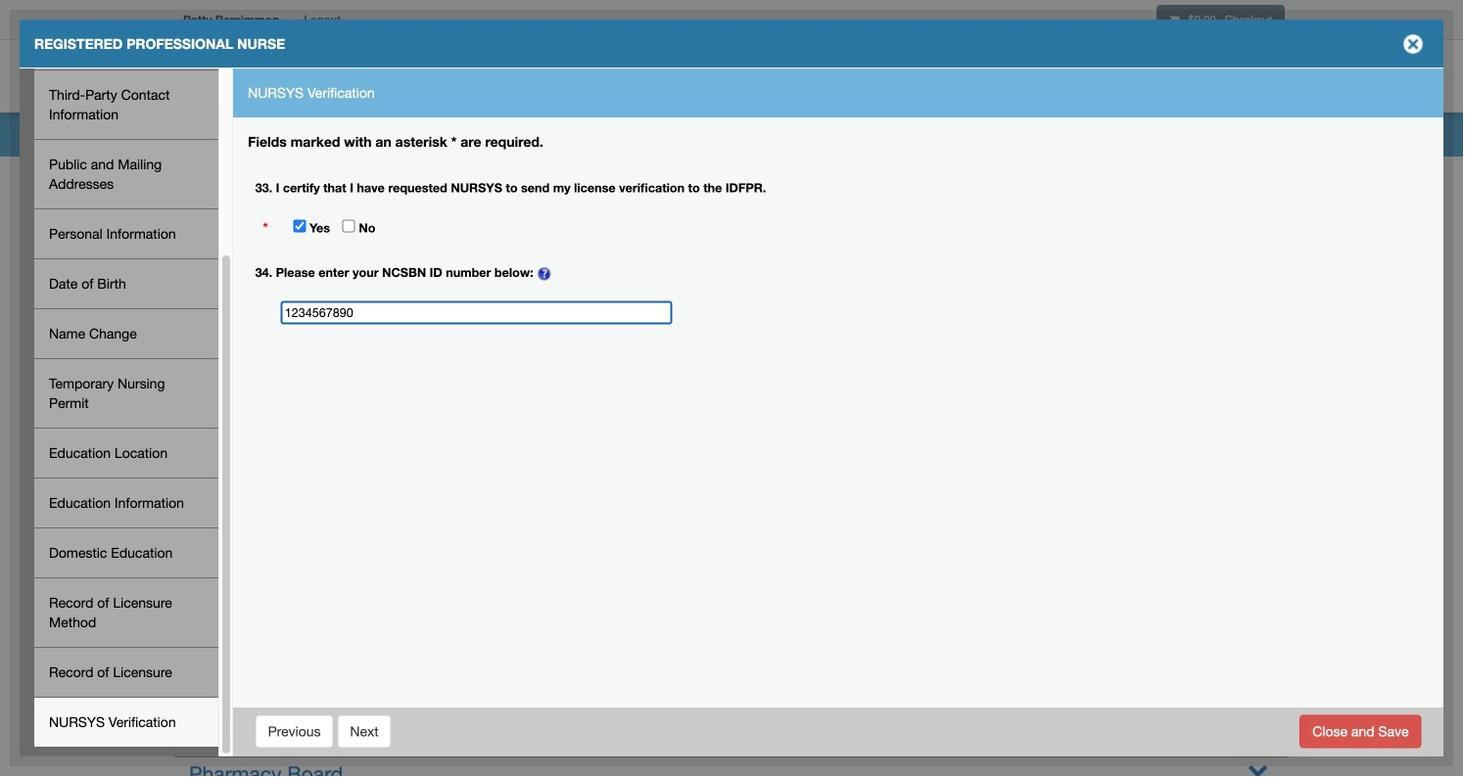 Task type: locate. For each thing, give the bounding box(es) containing it.
chevron down image
[[1248, 760, 1269, 777]]

close window image
[[1398, 28, 1429, 60]]

None checkbox
[[293, 220, 306, 233]]

shopping cart image
[[1170, 14, 1180, 25]]

chevron down image
[[1248, 696, 1269, 716]]

None button
[[255, 716, 334, 749], [337, 716, 392, 749], [1300, 716, 1422, 749], [255, 716, 334, 749], [337, 716, 392, 749], [1300, 716, 1422, 749]]

None text field
[[281, 301, 673, 325]]

None checkbox
[[343, 220, 355, 233]]



Task type: describe. For each thing, give the bounding box(es) containing it.
note: your ncsbn id is the public, globally unique identifier for all nurses from participating boards of nursing. image
[[537, 266, 553, 282]]

illinois department of financial and professional regulation image
[[173, 44, 620, 107]]



